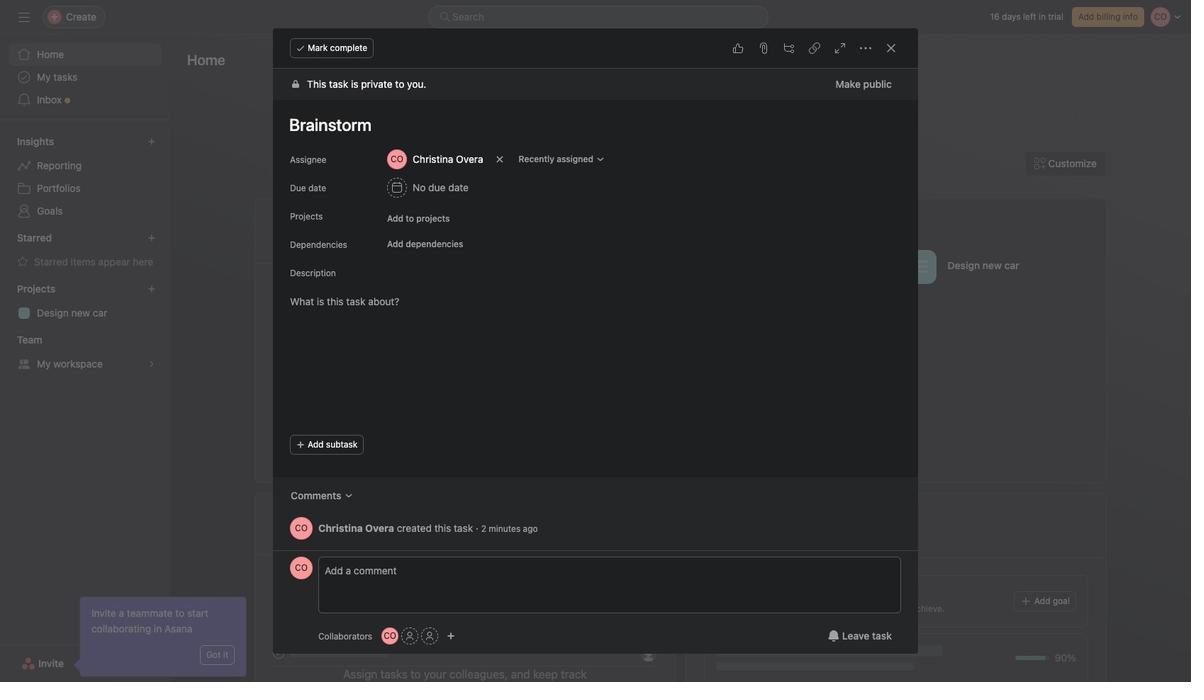 Task type: locate. For each thing, give the bounding box(es) containing it.
0 horizontal spatial add or remove collaborators image
[[382, 628, 399, 645]]

list box
[[428, 6, 769, 28]]

0 vertical spatial open user profile image
[[290, 518, 313, 540]]

list image
[[911, 258, 928, 276]]

remove assignee image
[[495, 155, 504, 164]]

open user profile image
[[290, 518, 313, 540], [290, 557, 313, 580]]

Mark complete checkbox
[[270, 302, 287, 319]]

attachments: add a file to this task, brainstorm image
[[758, 43, 769, 54]]

more actions for this task image
[[860, 43, 872, 54]]

1 vertical spatial open user profile image
[[290, 557, 313, 580]]

add profile photo image
[[273, 211, 307, 245]]

tooltip
[[76, 598, 246, 677]]

comments image
[[344, 492, 353, 501]]

add or remove collaborators image
[[382, 628, 399, 645], [447, 633, 455, 641]]

2 open user profile image from the top
[[290, 557, 313, 580]]

brainstorm dialog
[[273, 28, 918, 655]]

projects element
[[0, 277, 170, 328]]

0 likes. click to like this task image
[[733, 43, 744, 54]]

full screen image
[[835, 43, 846, 54]]

list item
[[710, 249, 745, 285]]

mark complete image
[[270, 302, 287, 319]]

hide sidebar image
[[18, 11, 30, 23]]

main content
[[273, 69, 918, 558]]



Task type: describe. For each thing, give the bounding box(es) containing it.
close task pane image
[[886, 43, 897, 54]]

1 horizontal spatial add or remove collaborators image
[[447, 633, 455, 641]]

add subtask image
[[784, 43, 795, 54]]

copy task link image
[[809, 43, 821, 54]]

1 open user profile image from the top
[[290, 518, 313, 540]]

teams element
[[0, 328, 170, 379]]

insights element
[[0, 129, 170, 226]]

global element
[[0, 35, 170, 120]]

starred element
[[0, 226, 170, 277]]

Task Name text field
[[280, 109, 901, 141]]



Task type: vqa. For each thing, say whether or not it's contained in the screenshot.
Completed image for the 1️⃣ First: Get started using My tasks text field on the left top of the page
no



